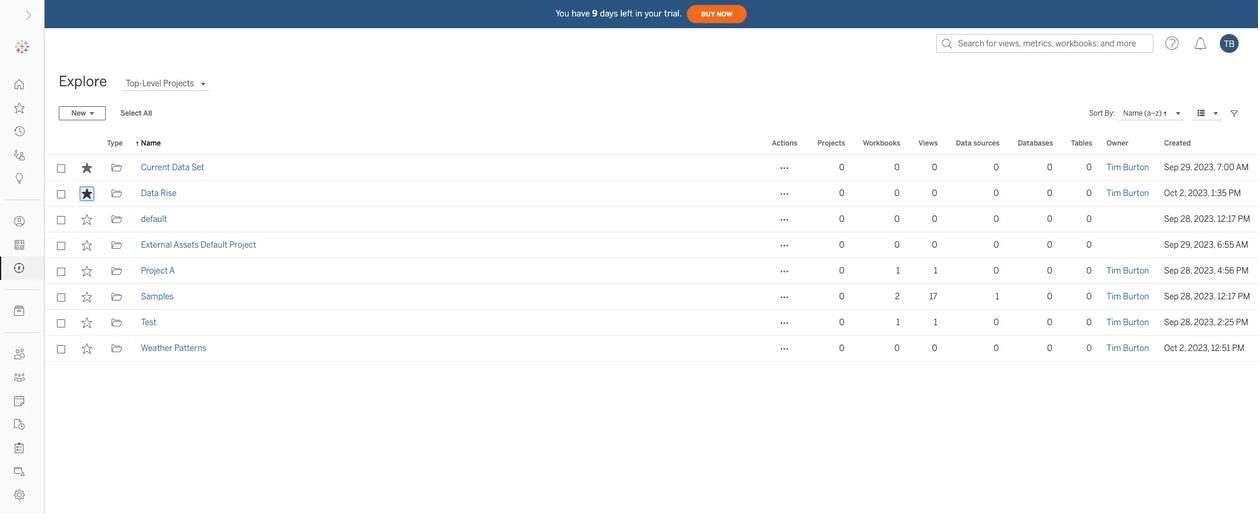 Task type: describe. For each thing, give the bounding box(es) containing it.
29, for sep 29, 2023, 6:55 am
[[1181, 240, 1193, 250]]

recommendations image
[[14, 173, 25, 184]]

pm for test
[[1237, 318, 1249, 328]]

favorites image
[[14, 103, 25, 113]]

main navigation. press the up and down arrow keys to access links. element
[[0, 73, 44, 507]]

row containing project a
[[45, 259, 1259, 284]]

rise
[[161, 189, 177, 199]]

burton for sep 28, 2023, 2:25 pm
[[1124, 318, 1150, 328]]

tim burton link for oct 2, 2023, 1:35 pm
[[1107, 181, 1150, 207]]

test link
[[141, 310, 157, 336]]

external
[[141, 240, 172, 250]]

samples link
[[141, 284, 174, 310]]

project image for current data set
[[111, 163, 122, 173]]

collections image
[[14, 240, 25, 250]]

by:
[[1105, 109, 1116, 118]]

row containing test
[[45, 310, 1259, 336]]

row containing data rise
[[45, 181, 1259, 207]]

1:35
[[1212, 189, 1227, 199]]

28, for project a
[[1181, 266, 1193, 276]]

tim burton for oct 2, 2023, 12:51 pm
[[1107, 344, 1150, 354]]

buy now
[[702, 10, 733, 18]]

2023, for current data set
[[1195, 163, 1216, 173]]

you
[[556, 9, 570, 19]]

grid containing current data set
[[45, 133, 1259, 514]]

burton for sep 29, 2023, 7:00 am
[[1124, 163, 1150, 173]]

2023, for data rise
[[1189, 189, 1210, 199]]

tables
[[1072, 139, 1093, 148]]

current
[[141, 163, 170, 173]]

project image for weather patterns
[[111, 344, 122, 354]]

17
[[930, 292, 938, 302]]

tim for sep 28, 2023, 4:56 pm
[[1107, 266, 1122, 276]]

2023, for weather patterns
[[1189, 344, 1210, 354]]

sep 29, 2023, 6:55 am
[[1165, 240, 1249, 250]]

sep 28, 2023, 12:17 pm for 1
[[1165, 292, 1251, 302]]

project image for default
[[111, 215, 122, 225]]

project a link
[[141, 259, 175, 284]]

level
[[142, 79, 161, 89]]

0 vertical spatial project
[[230, 240, 256, 250]]

project image for data
[[111, 189, 122, 199]]

trial.
[[665, 9, 682, 19]]

oct for oct 2, 2023, 1:35 pm
[[1165, 189, 1178, 199]]

2, for oct 2, 2023, 12:51 pm
[[1180, 344, 1187, 354]]

2023, for samples
[[1195, 292, 1216, 302]]

28, for samples
[[1181, 292, 1193, 302]]

12:51
[[1212, 344, 1231, 354]]

burton for oct 2, 2023, 12:51 pm
[[1124, 344, 1150, 354]]

recents image
[[14, 126, 25, 137]]

oct for oct 2, 2023, 12:51 pm
[[1165, 344, 1178, 354]]

new
[[71, 109, 86, 118]]

Search for views, metrics, workbooks, and more text field
[[937, 34, 1154, 53]]

personal space image
[[14, 216, 25, 227]]

data sources
[[956, 139, 1000, 148]]

2, for oct 2, 2023, 1:35 pm
[[1180, 189, 1187, 199]]

7:00
[[1218, 163, 1235, 173]]

project image for project
[[111, 266, 122, 277]]

a
[[169, 266, 175, 276]]

navigation panel element
[[0, 35, 44, 507]]

users image
[[14, 349, 25, 360]]

type
[[107, 139, 123, 148]]

pm for project a
[[1237, 266, 1249, 276]]

12:17 for 0
[[1218, 215, 1237, 225]]

shared with me image
[[14, 150, 25, 160]]

in
[[636, 9, 643, 19]]

now
[[717, 10, 733, 18]]

data for data rise
[[141, 189, 159, 199]]

sep for external assets default project
[[1165, 240, 1179, 250]]

pm for data rise
[[1229, 189, 1242, 199]]

tim for sep 29, 2023, 7:00 am
[[1107, 163, 1122, 173]]

buy
[[702, 10, 715, 18]]

project a
[[141, 266, 175, 276]]

project image for samples
[[111, 292, 122, 303]]

name
[[141, 139, 161, 148]]

sep 28, 2023, 2:25 pm
[[1165, 318, 1249, 328]]

actions
[[772, 139, 798, 148]]

all
[[143, 109, 152, 118]]

oct 2, 2023, 1:35 pm
[[1165, 189, 1242, 199]]

tim burton link for sep 29, 2023, 7:00 am
[[1107, 155, 1150, 181]]

groups image
[[14, 373, 25, 383]]

weather
[[141, 344, 173, 354]]

am for sep 29, 2023, 7:00 am
[[1237, 163, 1250, 173]]

28, for test
[[1181, 318, 1193, 328]]

am for sep 29, 2023, 6:55 am
[[1236, 240, 1249, 250]]

2:25
[[1218, 318, 1235, 328]]

external assets image
[[14, 306, 25, 317]]

12:17 for 1
[[1218, 292, 1237, 302]]

your
[[645, 9, 662, 19]]

sort
[[1090, 109, 1104, 118]]

2
[[896, 292, 900, 302]]

projects inside top-level projects dropdown button
[[163, 79, 194, 89]]

tim burton for sep 28, 2023, 2:25 pm
[[1107, 318, 1150, 328]]

data for data sources
[[956, 139, 972, 148]]

settings image
[[14, 490, 25, 501]]

tim for oct 2, 2023, 12:51 pm
[[1107, 344, 1122, 354]]

external assets default project link
[[141, 233, 256, 259]]

2023, for external assets default project
[[1195, 240, 1216, 250]]

tim burton for sep 28, 2023, 4:56 pm
[[1107, 266, 1150, 276]]

2023, for project a
[[1195, 266, 1216, 276]]

row containing current data set
[[45, 155, 1259, 181]]



Task type: locate. For each thing, give the bounding box(es) containing it.
6 burton from the top
[[1124, 344, 1150, 354]]

2 sep from the top
[[1165, 215, 1179, 225]]

5 tim burton from the top
[[1107, 318, 1150, 328]]

1 sep from the top
[[1165, 163, 1179, 173]]

burton for sep 28, 2023, 12:17 pm
[[1124, 292, 1150, 302]]

2023, left 7:00
[[1195, 163, 1216, 173]]

sep up sep 28, 2023, 4:56 pm
[[1165, 240, 1179, 250]]

29, for sep 29, 2023, 7:00 am
[[1181, 163, 1193, 173]]

3 sep from the top
[[1165, 240, 1179, 250]]

2 12:17 from the top
[[1218, 292, 1237, 302]]

2023, left the '4:56'
[[1195, 266, 1216, 276]]

workbooks
[[863, 139, 901, 148]]

tim burton for sep 28, 2023, 12:17 pm
[[1107, 292, 1150, 302]]

1 vertical spatial oct
[[1165, 344, 1178, 354]]

6 tim burton link from the top
[[1107, 336, 1150, 362]]

sep for test
[[1165, 318, 1179, 328]]

tim
[[1107, 163, 1122, 173], [1107, 189, 1122, 199], [1107, 266, 1122, 276], [1107, 292, 1122, 302], [1107, 318, 1122, 328], [1107, 344, 1122, 354]]

sep 28, 2023, 4:56 pm
[[1165, 266, 1249, 276]]

projects
[[163, 79, 194, 89], [818, 139, 846, 148]]

sep for current data set
[[1165, 163, 1179, 173]]

5 tim from the top
[[1107, 318, 1122, 328]]

tim for sep 28, 2023, 12:17 pm
[[1107, 292, 1122, 302]]

samples
[[141, 292, 174, 302]]

row containing default
[[45, 207, 1259, 233]]

4 tim burton from the top
[[1107, 292, 1150, 302]]

4 project image from the top
[[111, 318, 122, 329]]

data rise
[[141, 189, 177, 199]]

explore image
[[14, 263, 25, 274]]

project image left samples link
[[111, 292, 122, 303]]

1 vertical spatial 2,
[[1180, 344, 1187, 354]]

sep 29, 2023, 7:00 am
[[1165, 163, 1250, 173]]

2023, left the 12:51 at the bottom right of the page
[[1189, 344, 1210, 354]]

2023, up the sep 28, 2023, 2:25 pm
[[1195, 292, 1216, 302]]

pm right the 12:51 at the bottom right of the page
[[1233, 344, 1245, 354]]

29, down created
[[1181, 163, 1193, 173]]

0 vertical spatial data
[[956, 139, 972, 148]]

default link
[[141, 207, 167, 233]]

2023, left 2:25
[[1195, 318, 1216, 328]]

2,
[[1180, 189, 1187, 199], [1180, 344, 1187, 354]]

project image left weather
[[111, 344, 122, 354]]

buy now button
[[687, 5, 748, 24]]

select all button
[[113, 106, 160, 120]]

patterns
[[174, 344, 207, 354]]

2 tim burton link from the top
[[1107, 181, 1150, 207]]

oct down the sep 28, 2023, 2:25 pm
[[1165, 344, 1178, 354]]

1 vertical spatial sep 28, 2023, 12:17 pm
[[1165, 292, 1251, 302]]

12:17
[[1218, 215, 1237, 225], [1218, 292, 1237, 302]]

3 burton from the top
[[1124, 266, 1150, 276]]

1 tim burton from the top
[[1107, 163, 1150, 173]]

select
[[120, 109, 142, 118]]

days
[[600, 9, 618, 19]]

0 horizontal spatial projects
[[163, 79, 194, 89]]

cell for sep 29, 2023, 6:55 am
[[1100, 233, 1158, 259]]

default
[[141, 215, 167, 225]]

0 horizontal spatial project
[[141, 266, 168, 276]]

1 vertical spatial project
[[141, 266, 168, 276]]

left
[[621, 9, 633, 19]]

projects inside grid
[[818, 139, 846, 148]]

1 28, from the top
[[1181, 215, 1193, 225]]

weather patterns
[[141, 344, 207, 354]]

project left 'a'
[[141, 266, 168, 276]]

12:17 down the '4:56'
[[1218, 292, 1237, 302]]

1 burton from the top
[[1124, 163, 1150, 173]]

3 tim burton from the top
[[1107, 266, 1150, 276]]

owner
[[1107, 139, 1129, 148]]

pm for weather patterns
[[1233, 344, 1245, 354]]

2 project image from the top
[[111, 240, 122, 251]]

burton for oct 2, 2023, 1:35 pm
[[1124, 189, 1150, 199]]

3 row from the top
[[45, 207, 1259, 233]]

1 2, from the top
[[1180, 189, 1187, 199]]

2023, left 1:35 at the right top of page
[[1189, 189, 1210, 199]]

tim burton link for oct 2, 2023, 12:51 pm
[[1107, 336, 1150, 362]]

1 cell from the top
[[1100, 207, 1158, 233]]

jobs image
[[14, 420, 25, 430]]

28, for default
[[1181, 215, 1193, 225]]

project image for external
[[111, 240, 122, 251]]

2 sep 28, 2023, 12:17 pm from the top
[[1165, 292, 1251, 302]]

row containing weather patterns
[[45, 336, 1259, 362]]

weather patterns link
[[141, 336, 207, 362]]

1 vertical spatial am
[[1236, 240, 1249, 250]]

28, up oct 2, 2023, 12:51 pm
[[1181, 318, 1193, 328]]

2 oct from the top
[[1165, 344, 1178, 354]]

assets
[[174, 240, 199, 250]]

2 28, from the top
[[1181, 266, 1193, 276]]

3 project image from the top
[[111, 292, 122, 303]]

28,
[[1181, 215, 1193, 225], [1181, 266, 1193, 276], [1181, 292, 1193, 302], [1181, 318, 1193, 328]]

project
[[230, 240, 256, 250], [141, 266, 168, 276]]

data rise link
[[141, 181, 177, 207]]

1 horizontal spatial data
[[172, 163, 190, 173]]

row containing external assets default project
[[45, 233, 1259, 259]]

2 row from the top
[[45, 181, 1259, 207]]

test
[[141, 318, 157, 328]]

4 28, from the top
[[1181, 318, 1193, 328]]

5 tim burton link from the top
[[1107, 310, 1150, 336]]

1 project image from the top
[[111, 189, 122, 199]]

select all
[[120, 109, 152, 118]]

data left set
[[172, 163, 190, 173]]

projects right level
[[163, 79, 194, 89]]

1 tim from the top
[[1107, 163, 1122, 173]]

sort by:
[[1090, 109, 1116, 118]]

1 row from the top
[[45, 155, 1259, 181]]

sep for samples
[[1165, 292, 1179, 302]]

views
[[919, 139, 939, 148]]

row
[[45, 155, 1259, 181], [45, 181, 1259, 207], [45, 207, 1259, 233], [45, 233, 1259, 259], [45, 259, 1259, 284], [45, 284, 1259, 310], [45, 310, 1259, 336], [45, 336, 1259, 362]]

data left 'rise'
[[141, 189, 159, 199]]

3 28, from the top
[[1181, 292, 1193, 302]]

1 sep 28, 2023, 12:17 pm from the top
[[1165, 215, 1251, 225]]

6 tim burton from the top
[[1107, 344, 1150, 354]]

project image left "external"
[[111, 240, 122, 251]]

0 vertical spatial am
[[1237, 163, 1250, 173]]

sep down created
[[1165, 163, 1179, 173]]

project image left default link
[[111, 215, 122, 225]]

2023, for test
[[1195, 318, 1216, 328]]

1 12:17 from the top
[[1218, 215, 1237, 225]]

0 horizontal spatial data
[[141, 189, 159, 199]]

2 2, from the top
[[1180, 344, 1187, 354]]

28, up the sep 28, 2023, 2:25 pm
[[1181, 292, 1193, 302]]

am right 7:00
[[1237, 163, 1250, 173]]

2023, for default
[[1195, 215, 1216, 225]]

cell
[[1100, 207, 1158, 233], [1100, 233, 1158, 259]]

external assets default project
[[141, 240, 256, 250]]

29,
[[1181, 163, 1193, 173], [1181, 240, 1193, 250]]

project image left data rise link
[[111, 189, 122, 199]]

pm for samples
[[1239, 292, 1251, 302]]

row containing samples
[[45, 284, 1259, 310]]

created
[[1165, 139, 1192, 148]]

tim for sep 28, 2023, 2:25 pm
[[1107, 318, 1122, 328]]

4 sep from the top
[[1165, 266, 1179, 276]]

tim burton for sep 29, 2023, 7:00 am
[[1107, 163, 1150, 173]]

1 vertical spatial 12:17
[[1218, 292, 1237, 302]]

sep up oct 2, 2023, 12:51 pm
[[1165, 318, 1179, 328]]

data left sources
[[956, 139, 972, 148]]

top-level projects button
[[121, 77, 209, 91]]

2 tim from the top
[[1107, 189, 1122, 199]]

oct down sep 29, 2023, 7:00 am
[[1165, 189, 1178, 199]]

0 vertical spatial oct
[[1165, 189, 1178, 199]]

project image left project a 'link'
[[111, 266, 122, 277]]

2 tim burton from the top
[[1107, 189, 1150, 199]]

current data set link
[[141, 155, 204, 181]]

tim burton
[[1107, 163, 1150, 173], [1107, 189, 1150, 199], [1107, 266, 1150, 276], [1107, 292, 1150, 302], [1107, 318, 1150, 328], [1107, 344, 1150, 354]]

cell for sep 28, 2023, 12:17 pm
[[1100, 207, 1158, 233]]

4 row from the top
[[45, 233, 1259, 259]]

0 vertical spatial 2,
[[1180, 189, 1187, 199]]

6 sep from the top
[[1165, 318, 1179, 328]]

tim burton link for sep 28, 2023, 12:17 pm
[[1107, 284, 1150, 310]]

sep
[[1165, 163, 1179, 173], [1165, 215, 1179, 225], [1165, 240, 1179, 250], [1165, 266, 1179, 276], [1165, 292, 1179, 302], [1165, 318, 1179, 328]]

tim burton link for sep 28, 2023, 4:56 pm
[[1107, 259, 1150, 284]]

set
[[192, 163, 204, 173]]

7 row from the top
[[45, 310, 1259, 336]]

2 vertical spatial data
[[141, 189, 159, 199]]

1 oct from the top
[[1165, 189, 1178, 199]]

8 row from the top
[[45, 336, 1259, 362]]

0
[[840, 163, 845, 173], [895, 163, 900, 173], [933, 163, 938, 173], [994, 163, 1000, 173], [1048, 163, 1053, 173], [1087, 163, 1093, 173], [840, 189, 845, 199], [895, 189, 900, 199], [933, 189, 938, 199], [994, 189, 1000, 199], [1048, 189, 1053, 199], [1087, 189, 1093, 199], [840, 215, 845, 225], [895, 215, 900, 225], [933, 215, 938, 225], [994, 215, 1000, 225], [1048, 215, 1053, 225], [1087, 215, 1093, 225], [840, 240, 845, 250], [895, 240, 900, 250], [933, 240, 938, 250], [994, 240, 1000, 250], [1048, 240, 1053, 250], [1087, 240, 1093, 250], [840, 266, 845, 276], [994, 266, 1000, 276], [1048, 266, 1053, 276], [1087, 266, 1093, 276], [840, 292, 845, 302], [1048, 292, 1053, 302], [1087, 292, 1093, 302], [840, 318, 845, 328], [994, 318, 1000, 328], [1048, 318, 1053, 328], [1087, 318, 1093, 328], [840, 344, 845, 354], [895, 344, 900, 354], [933, 344, 938, 354], [994, 344, 1000, 354], [1048, 344, 1053, 354], [1087, 344, 1093, 354]]

0 vertical spatial sep 28, 2023, 12:17 pm
[[1165, 215, 1251, 225]]

1 tim burton link from the top
[[1107, 155, 1150, 181]]

pm up the sep 29, 2023, 6:55 am
[[1239, 215, 1251, 225]]

pm right 2:25
[[1237, 318, 1249, 328]]

2023,
[[1195, 163, 1216, 173], [1189, 189, 1210, 199], [1195, 215, 1216, 225], [1195, 240, 1216, 250], [1195, 266, 1216, 276], [1195, 292, 1216, 302], [1195, 318, 1216, 328], [1189, 344, 1210, 354]]

12:17 up 6:55
[[1218, 215, 1237, 225]]

4 burton from the top
[[1124, 292, 1150, 302]]

28, down oct 2, 2023, 1:35 pm
[[1181, 215, 1193, 225]]

2, down sep 29, 2023, 7:00 am
[[1180, 189, 1187, 199]]

2 burton from the top
[[1124, 189, 1150, 199]]

6 row from the top
[[45, 284, 1259, 310]]

grid
[[45, 133, 1259, 514]]

28, down the sep 29, 2023, 6:55 am
[[1181, 266, 1193, 276]]

have
[[572, 9, 590, 19]]

sep 28, 2023, 12:17 pm up the sep 29, 2023, 6:55 am
[[1165, 215, 1251, 225]]

sep down the sep 29, 2023, 6:55 am
[[1165, 266, 1179, 276]]

pm right 1:35 at the right top of page
[[1229, 189, 1242, 199]]

2, down the sep 28, 2023, 2:25 pm
[[1180, 344, 1187, 354]]

sep up the sep 28, 2023, 2:25 pm
[[1165, 292, 1179, 302]]

1 vertical spatial data
[[172, 163, 190, 173]]

tim burton for oct 2, 2023, 1:35 pm
[[1107, 189, 1150, 199]]

4 project image from the top
[[111, 344, 122, 354]]

2 horizontal spatial data
[[956, 139, 972, 148]]

tim burton link
[[1107, 155, 1150, 181], [1107, 181, 1150, 207], [1107, 259, 1150, 284], [1107, 284, 1150, 310], [1107, 310, 1150, 336], [1107, 336, 1150, 362]]

3 project image from the top
[[111, 266, 122, 277]]

5 row from the top
[[45, 259, 1259, 284]]

row group
[[45, 155, 1259, 362]]

sources
[[974, 139, 1000, 148]]

1 horizontal spatial projects
[[818, 139, 846, 148]]

tim for oct 2, 2023, 1:35 pm
[[1107, 189, 1122, 199]]

project right default
[[230, 240, 256, 250]]

am
[[1237, 163, 1250, 173], [1236, 240, 1249, 250]]

6 tim from the top
[[1107, 344, 1122, 354]]

top-
[[126, 79, 142, 89]]

project inside 'link'
[[141, 266, 168, 276]]

schedules image
[[14, 396, 25, 407]]

9
[[593, 9, 598, 19]]

pm right the '4:56'
[[1237, 266, 1249, 276]]

pm down sep 28, 2023, 4:56 pm
[[1239, 292, 1251, 302]]

oct
[[1165, 189, 1178, 199], [1165, 344, 1178, 354]]

oct 2, 2023, 12:51 pm
[[1165, 344, 1245, 354]]

am right 6:55
[[1236, 240, 1249, 250]]

new button
[[59, 106, 106, 120]]

4 tim burton link from the top
[[1107, 284, 1150, 310]]

3 tim burton link from the top
[[1107, 259, 1150, 284]]

explore
[[59, 73, 107, 90]]

1 vertical spatial 29,
[[1181, 240, 1193, 250]]

2023, up the sep 29, 2023, 6:55 am
[[1195, 215, 1216, 225]]

5 sep from the top
[[1165, 292, 1179, 302]]

sep down oct 2, 2023, 1:35 pm
[[1165, 215, 1179, 225]]

1 29, from the top
[[1181, 163, 1193, 173]]

sep for default
[[1165, 215, 1179, 225]]

1
[[897, 266, 900, 276], [934, 266, 938, 276], [996, 292, 1000, 302], [897, 318, 900, 328], [934, 318, 938, 328]]

project image down type
[[111, 163, 122, 173]]

4 tim from the top
[[1107, 292, 1122, 302]]

tasks image
[[14, 443, 25, 454]]

you have 9 days left in your trial.
[[556, 9, 682, 19]]

2 cell from the top
[[1100, 233, 1158, 259]]

2 project image from the top
[[111, 215, 122, 225]]

top-level projects
[[126, 79, 194, 89]]

data
[[956, 139, 972, 148], [172, 163, 190, 173], [141, 189, 159, 199]]

0 vertical spatial 29,
[[1181, 163, 1193, 173]]

2023, left 6:55
[[1195, 240, 1216, 250]]

6:55
[[1218, 240, 1235, 250]]

sep for project a
[[1165, 266, 1179, 276]]

burton for sep 28, 2023, 4:56 pm
[[1124, 266, 1150, 276]]

2 29, from the top
[[1181, 240, 1193, 250]]

default
[[201, 240, 228, 250]]

home image
[[14, 79, 25, 90]]

site status image
[[14, 467, 25, 477]]

3 tim from the top
[[1107, 266, 1122, 276]]

project image
[[111, 163, 122, 173], [111, 215, 122, 225], [111, 292, 122, 303], [111, 344, 122, 354]]

databases
[[1018, 139, 1054, 148]]

current data set
[[141, 163, 204, 173]]

sep 28, 2023, 12:17 pm for 0
[[1165, 215, 1251, 225]]

pm
[[1229, 189, 1242, 199], [1239, 215, 1251, 225], [1237, 266, 1249, 276], [1239, 292, 1251, 302], [1237, 318, 1249, 328], [1233, 344, 1245, 354]]

tim burton link for sep 28, 2023, 2:25 pm
[[1107, 310, 1150, 336]]

burton
[[1124, 163, 1150, 173], [1124, 189, 1150, 199], [1124, 266, 1150, 276], [1124, 292, 1150, 302], [1124, 318, 1150, 328], [1124, 344, 1150, 354]]

sep 28, 2023, 12:17 pm
[[1165, 215, 1251, 225], [1165, 292, 1251, 302]]

29, up sep 28, 2023, 4:56 pm
[[1181, 240, 1193, 250]]

0 vertical spatial projects
[[163, 79, 194, 89]]

0 vertical spatial 12:17
[[1218, 215, 1237, 225]]

project image
[[111, 189, 122, 199], [111, 240, 122, 251], [111, 266, 122, 277], [111, 318, 122, 329]]

row group containing current data set
[[45, 155, 1259, 362]]

4:56
[[1218, 266, 1235, 276]]

sep 28, 2023, 12:17 pm down sep 28, 2023, 4:56 pm
[[1165, 292, 1251, 302]]

1 horizontal spatial project
[[230, 240, 256, 250]]

1 vertical spatial projects
[[818, 139, 846, 148]]

1 project image from the top
[[111, 163, 122, 173]]

5 burton from the top
[[1124, 318, 1150, 328]]

project image left 'test' link on the left bottom
[[111, 318, 122, 329]]

projects right actions
[[818, 139, 846, 148]]

pm for default
[[1239, 215, 1251, 225]]



Task type: vqa. For each thing, say whether or not it's contained in the screenshot.
the middle data
yes



